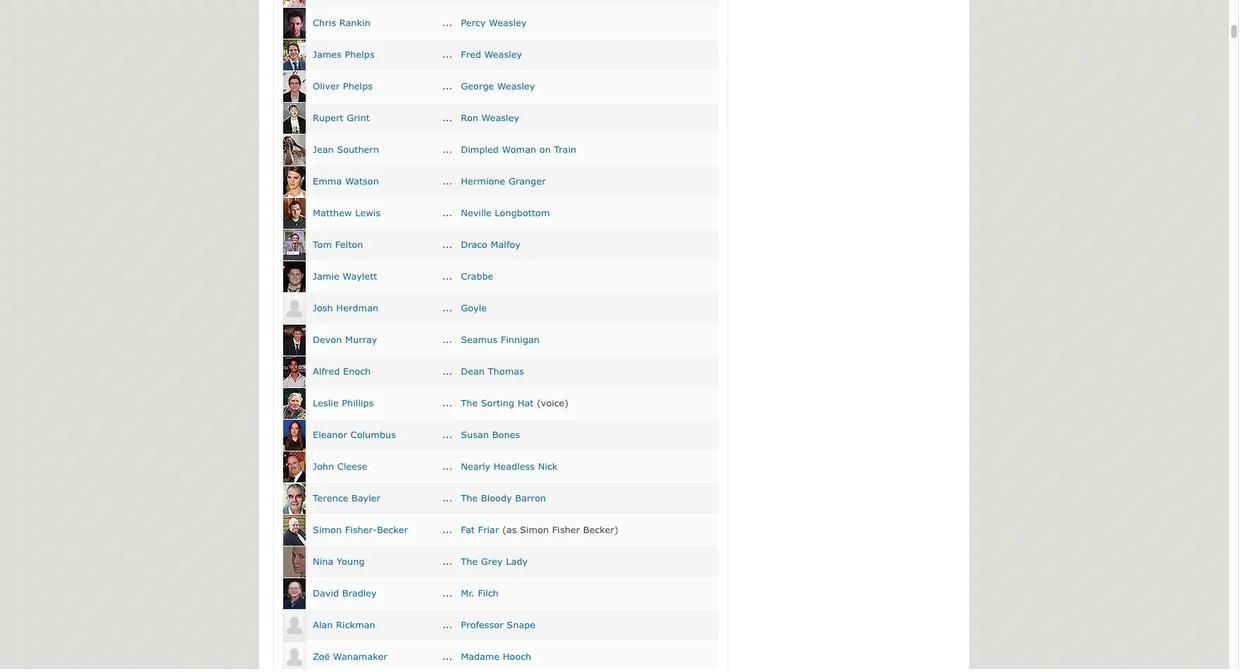 Task type: describe. For each thing, give the bounding box(es) containing it.
fisher-
[[345, 525, 377, 536]]

fat friar (as simon fisher becker)
[[461, 525, 619, 536]]

bloody
[[481, 493, 512, 504]]

... for crabbe
[[443, 271, 453, 282]]

john cleese image
[[283, 452, 306, 483]]

weasley for ron weasley
[[482, 112, 520, 123]]

eleanor columbus image
[[283, 420, 306, 451]]

weasley for fred weasley
[[485, 49, 522, 60]]

the grey lady link
[[461, 556, 528, 567]]

terence bayler
[[313, 493, 381, 504]]

lady
[[506, 556, 528, 567]]

emma watson
[[313, 176, 379, 187]]

chris rankin image
[[283, 8, 306, 39]]

murray
[[345, 334, 377, 345]]

cleese
[[338, 461, 368, 472]]

the for the grey lady
[[461, 556, 478, 567]]

draco malfoy link
[[461, 239, 521, 250]]

jamie waylett link
[[313, 271, 377, 282]]

jean southern image
[[283, 135, 306, 166]]

... for professor snape
[[443, 620, 453, 631]]

josh
[[313, 303, 333, 314]]

13 ... from the top
[[443, 398, 453, 409]]

madame hooch link
[[461, 652, 532, 662]]

... for ron weasley
[[443, 112, 453, 123]]

... for dean thomas
[[443, 366, 453, 377]]

bayler
[[352, 493, 381, 504]]

jean southern
[[313, 144, 379, 155]]

crabbe link
[[461, 271, 494, 282]]

matthew lewis link
[[313, 207, 381, 218]]

(as
[[503, 525, 517, 536]]

... for hermione granger
[[443, 176, 453, 187]]

the for the bloody barron
[[461, 493, 478, 504]]

eleanor columbus
[[313, 429, 396, 440]]

draco malfoy
[[461, 239, 521, 250]]

barron
[[516, 493, 546, 504]]

oliver phelps
[[313, 81, 373, 91]]

alfred
[[313, 366, 340, 377]]

eleanor columbus link
[[313, 429, 396, 440]]

simon fisher-becker link
[[313, 525, 408, 536]]

neville longbottom link
[[461, 207, 550, 218]]

devon murray link
[[313, 334, 377, 345]]

percy weasley link
[[461, 17, 527, 28]]

lewis
[[355, 207, 381, 218]]

oliver phelps image
[[283, 71, 306, 102]]

mr. filch
[[461, 588, 499, 599]]

becker
[[377, 525, 408, 536]]

zoë wanamaker link
[[313, 652, 388, 662]]

weasley for percy weasley
[[489, 17, 527, 28]]

madame hooch
[[461, 652, 532, 662]]

george weasley link
[[461, 81, 535, 91]]

terence bayler image
[[283, 484, 306, 515]]

david bradley link
[[313, 588, 377, 599]]

... for dimpled woman on train
[[443, 144, 453, 155]]

hooch
[[503, 652, 532, 662]]

seamus finnigan link
[[461, 334, 540, 345]]

tom
[[313, 239, 332, 250]]

james phelps image
[[283, 40, 306, 71]]

nina young image
[[283, 547, 306, 578]]

... for nearly headless nick
[[443, 461, 453, 472]]

... for percy weasley
[[443, 17, 453, 28]]

devon murray
[[313, 334, 377, 345]]

josh herdman link
[[313, 303, 379, 314]]

bonnie wright image
[[283, 0, 306, 7]]

zoë
[[313, 652, 330, 662]]

grint
[[347, 112, 370, 123]]

oliver
[[313, 81, 340, 91]]

chris rankin
[[313, 17, 371, 28]]

... for draco malfoy
[[443, 239, 453, 250]]

the sorting hat (voice)
[[461, 398, 569, 409]]

... for george weasley
[[443, 81, 453, 91]]

emma
[[313, 176, 342, 187]]

... for the bloody barron
[[443, 493, 453, 504]]

felton
[[335, 239, 363, 250]]

fat friar link
[[461, 525, 499, 536]]

leslie
[[313, 398, 339, 409]]

enoch
[[343, 366, 371, 377]]

crabbe
[[461, 271, 494, 282]]

train
[[554, 144, 577, 155]]

nearly
[[461, 461, 491, 472]]

emma watson image
[[283, 167, 306, 198]]

... for mr. filch
[[443, 588, 453, 599]]

professor snape link
[[461, 620, 536, 631]]

seamus
[[461, 334, 498, 345]]

chris
[[313, 17, 336, 28]]

herdman
[[336, 303, 379, 314]]

alfred enoch
[[313, 366, 371, 377]]

grey
[[481, 556, 503, 567]]

madame
[[461, 652, 500, 662]]

phelps for oliver phelps
[[343, 81, 373, 91]]

leslie phillips image
[[283, 389, 306, 420]]

david bradley
[[313, 588, 377, 599]]

percy
[[461, 17, 486, 28]]

neville longbottom
[[461, 207, 550, 218]]

the bloody barron link
[[461, 493, 546, 504]]

fat
[[461, 525, 475, 536]]

tom felton link
[[313, 239, 363, 250]]

hermione
[[461, 176, 506, 187]]

thomas
[[488, 366, 524, 377]]

jamie
[[313, 271, 340, 282]]

fred weasley link
[[461, 49, 522, 60]]



Task type: locate. For each thing, give the bounding box(es) containing it.
... left the george
[[443, 81, 453, 91]]

2 ... from the top
[[443, 49, 453, 60]]

james phelps link
[[313, 49, 375, 60]]

9 ... from the top
[[443, 271, 453, 282]]

george
[[461, 81, 494, 91]]

(voice)
[[537, 398, 569, 409]]

longbottom
[[495, 207, 550, 218]]

zoë wanamaker image
[[283, 642, 306, 670]]

... left the seamus
[[443, 334, 453, 345]]

... left the 'goyle'
[[443, 303, 453, 314]]

... for seamus finnigan
[[443, 334, 453, 345]]

bones
[[492, 429, 520, 440]]

rupert
[[313, 112, 344, 123]]

0 vertical spatial phelps
[[345, 49, 375, 60]]

16 ... from the top
[[443, 493, 453, 504]]

matthew
[[313, 207, 352, 218]]

rankin
[[340, 17, 371, 28]]

john cleese link
[[313, 461, 368, 472]]

18 ... from the top
[[443, 556, 453, 567]]

dean
[[461, 366, 485, 377]]

snape
[[507, 620, 536, 631]]

... left crabbe
[[443, 271, 453, 282]]

goyle
[[461, 303, 487, 314]]

simon right (as on the left bottom of the page
[[520, 525, 549, 536]]

rupert grint image
[[283, 103, 306, 134]]

... left the professor
[[443, 620, 453, 631]]

neville
[[461, 207, 492, 218]]

hermione granger
[[461, 176, 546, 187]]

professor
[[461, 620, 504, 631]]

2 vertical spatial the
[[461, 556, 478, 567]]

... left neville
[[443, 207, 453, 218]]

hermione granger link
[[461, 176, 546, 187]]

4 ... from the top
[[443, 112, 453, 123]]

jamie waylett image
[[283, 262, 306, 293]]

watson
[[345, 176, 379, 187]]

nina
[[313, 556, 334, 567]]

alan
[[313, 620, 333, 631]]

... left the sorting hat link
[[443, 398, 453, 409]]

dimpled woman on train link
[[461, 144, 577, 155]]

terence bayler link
[[313, 493, 381, 504]]

... left susan
[[443, 429, 453, 440]]

... left percy
[[443, 17, 453, 28]]

the left sorting on the left
[[461, 398, 478, 409]]

... for goyle
[[443, 303, 453, 314]]

leslie phillips link
[[313, 398, 374, 409]]

weasley up george weasley link in the top left of the page
[[485, 49, 522, 60]]

1 vertical spatial the
[[461, 493, 478, 504]]

sorting
[[481, 398, 515, 409]]

2 simon from the left
[[520, 525, 549, 536]]

tom felton
[[313, 239, 363, 250]]

matthew lewis image
[[283, 198, 306, 229]]

josh herdman image
[[283, 293, 306, 324]]

11 ... from the top
[[443, 334, 453, 345]]

10 ... from the top
[[443, 303, 453, 314]]

david bradley image
[[283, 579, 306, 610]]

fred
[[461, 49, 481, 60]]

... left bloody
[[443, 493, 453, 504]]

simon fisher-becker
[[313, 525, 408, 536]]

the grey lady
[[461, 556, 528, 567]]

josh herdman
[[313, 303, 379, 314]]

... left mr.
[[443, 588, 453, 599]]

... left fat
[[443, 525, 453, 536]]

jamie waylett
[[313, 271, 377, 282]]

john
[[313, 461, 334, 472]]

...
[[443, 17, 453, 28], [443, 49, 453, 60], [443, 81, 453, 91], [443, 112, 453, 123], [443, 144, 453, 155], [443, 176, 453, 187], [443, 207, 453, 218], [443, 239, 453, 250], [443, 271, 453, 282], [443, 303, 453, 314], [443, 334, 453, 345], [443, 366, 453, 377], [443, 398, 453, 409], [443, 429, 453, 440], [443, 461, 453, 472], [443, 493, 453, 504], [443, 525, 453, 536], [443, 556, 453, 567], [443, 588, 453, 599], [443, 620, 453, 631], [443, 652, 453, 662]]

tom felton image
[[283, 230, 306, 261]]

hat
[[518, 398, 534, 409]]

... left dimpled
[[443, 144, 453, 155]]

12 ... from the top
[[443, 366, 453, 377]]

emma watson link
[[313, 176, 379, 187]]

... left nearly
[[443, 461, 453, 472]]

chris rankin link
[[313, 17, 371, 28]]

susan bones
[[461, 429, 520, 440]]

17 ... from the top
[[443, 525, 453, 536]]

phillips
[[342, 398, 374, 409]]

weasley for george weasley
[[498, 81, 535, 91]]

professor snape
[[461, 620, 536, 631]]

ron
[[461, 112, 479, 123]]

3 ... from the top
[[443, 81, 453, 91]]

weasley
[[489, 17, 527, 28], [485, 49, 522, 60], [498, 81, 535, 91], [482, 112, 520, 123]]

oliver phelps link
[[313, 81, 373, 91]]

ron weasley
[[461, 112, 520, 123]]

matthew lewis
[[313, 207, 381, 218]]

dimpled
[[461, 144, 499, 155]]

0 vertical spatial the
[[461, 398, 478, 409]]

filch
[[478, 588, 499, 599]]

goyle link
[[461, 303, 487, 314]]

... for the grey lady
[[443, 556, 453, 567]]

young
[[337, 556, 365, 567]]

14 ... from the top
[[443, 429, 453, 440]]

8 ... from the top
[[443, 239, 453, 250]]

alan rickman image
[[283, 611, 306, 642]]

nearly headless nick link
[[461, 461, 558, 472]]

5 ... from the top
[[443, 144, 453, 155]]

3 the from the top
[[461, 556, 478, 567]]

nina young link
[[313, 556, 365, 567]]

1 ... from the top
[[443, 17, 453, 28]]

... left fred
[[443, 49, 453, 60]]

15 ... from the top
[[443, 461, 453, 472]]

1 vertical spatial phelps
[[343, 81, 373, 91]]

... left dean
[[443, 366, 453, 377]]

david
[[313, 588, 339, 599]]

simon fisher-becker image
[[283, 515, 306, 546]]

0 horizontal spatial simon
[[313, 525, 342, 536]]

eleanor
[[313, 429, 348, 440]]

leslie phillips
[[313, 398, 374, 409]]

phelps right oliver
[[343, 81, 373, 91]]

... for fred weasley
[[443, 49, 453, 60]]

columbus
[[351, 429, 396, 440]]

... for neville longbottom
[[443, 207, 453, 218]]

zoë wanamaker
[[313, 652, 388, 662]]

weasley right ron
[[482, 112, 520, 123]]

devon murray image
[[283, 325, 306, 356]]

devon
[[313, 334, 342, 345]]

... left grey
[[443, 556, 453, 567]]

weasley right the george
[[498, 81, 535, 91]]

... left ron
[[443, 112, 453, 123]]

friar
[[478, 525, 499, 536]]

the for the sorting hat (voice)
[[461, 398, 478, 409]]

simon down terence
[[313, 525, 342, 536]]

rupert grint link
[[313, 112, 370, 123]]

7 ... from the top
[[443, 207, 453, 218]]

alfred enoch image
[[283, 357, 306, 388]]

6 ... from the top
[[443, 176, 453, 187]]

jean southern link
[[313, 144, 379, 155]]

20 ... from the top
[[443, 620, 453, 631]]

phelps for james phelps
[[345, 49, 375, 60]]

... for susan bones
[[443, 429, 453, 440]]

the left bloody
[[461, 493, 478, 504]]

2 the from the top
[[461, 493, 478, 504]]

nick
[[538, 461, 558, 472]]

... for madame hooch
[[443, 652, 453, 662]]

mr. filch link
[[461, 588, 499, 599]]

fisher
[[553, 525, 580, 536]]

1 horizontal spatial simon
[[520, 525, 549, 536]]

dean thomas
[[461, 366, 524, 377]]

james phelps
[[313, 49, 375, 60]]

dimpled woman on train
[[461, 144, 577, 155]]

susan
[[461, 429, 489, 440]]

terence
[[313, 493, 348, 504]]

1 simon from the left
[[313, 525, 342, 536]]

21 ... from the top
[[443, 652, 453, 662]]

phelps down rankin at top left
[[345, 49, 375, 60]]

weasley right percy
[[489, 17, 527, 28]]

becker)
[[583, 525, 619, 536]]

19 ... from the top
[[443, 588, 453, 599]]

the bloody barron
[[461, 493, 546, 504]]

... left hermione at the top of the page
[[443, 176, 453, 187]]

the left grey
[[461, 556, 478, 567]]

1 the from the top
[[461, 398, 478, 409]]

malfoy
[[491, 239, 521, 250]]

ron weasley link
[[461, 112, 520, 123]]

... left madame
[[443, 652, 453, 662]]

john cleese
[[313, 461, 368, 472]]

the sorting hat link
[[461, 398, 534, 409]]

... left draco
[[443, 239, 453, 250]]

headless
[[494, 461, 535, 472]]

waylett
[[343, 271, 377, 282]]



Task type: vqa. For each thing, say whether or not it's contained in the screenshot.


